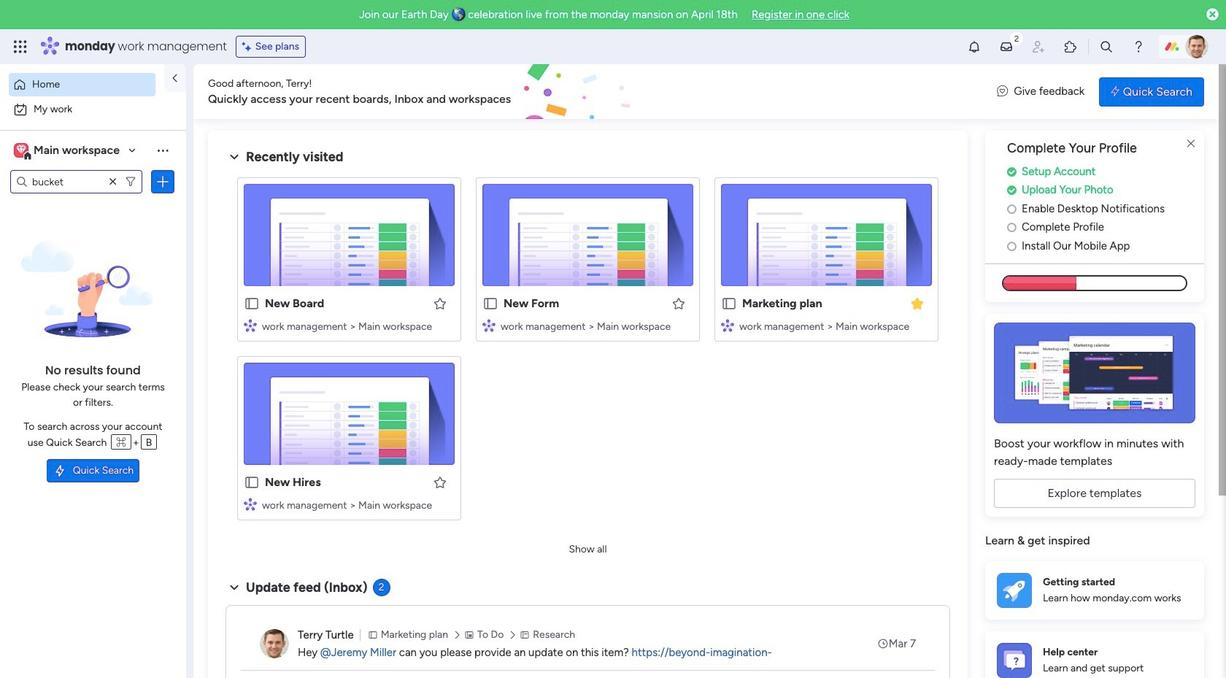 Task type: vqa. For each thing, say whether or not it's contained in the screenshot.
the bottommost v2 seen image
no



Task type: locate. For each thing, give the bounding box(es) containing it.
2 circle o image from the top
[[1007, 241, 1017, 252]]

1 horizontal spatial public board image
[[721, 296, 737, 312]]

0 vertical spatial option
[[9, 73, 155, 96]]

1 horizontal spatial public board image
[[482, 296, 499, 312]]

public board image for add to favorites image
[[244, 474, 260, 490]]

check circle image
[[1007, 166, 1017, 177], [1007, 185, 1017, 196]]

1 option from the top
[[9, 73, 155, 96]]

circle o image
[[1007, 222, 1017, 233], [1007, 241, 1017, 252]]

remove from favorites image
[[910, 296, 925, 311]]

1 vertical spatial option
[[9, 98, 177, 121]]

terry turtle image
[[1185, 35, 1209, 58]]

public board image
[[721, 296, 737, 312], [244, 474, 260, 490]]

1 vertical spatial circle o image
[[1007, 241, 1017, 252]]

1 workspace image from the left
[[14, 142, 28, 158]]

0 horizontal spatial public board image
[[244, 474, 260, 490]]

workspace image
[[14, 142, 28, 158], [16, 142, 26, 158]]

add to favorites image
[[433, 296, 447, 311], [672, 296, 686, 311]]

option
[[9, 73, 155, 96], [9, 98, 177, 121]]

2 public board image from the left
[[482, 296, 499, 312]]

Search in workspace field
[[31, 173, 104, 190]]

0 horizontal spatial public board image
[[244, 296, 260, 312]]

0 vertical spatial component image
[[244, 319, 257, 332]]

add to favorites image
[[433, 475, 447, 489]]

circle o image
[[1007, 203, 1017, 214]]

add to favorites image for component image
[[672, 296, 686, 311]]

1 horizontal spatial add to favorites image
[[672, 296, 686, 311]]

close recently visited image
[[226, 148, 243, 166]]

0 vertical spatial check circle image
[[1007, 166, 1017, 177]]

1 circle o image from the top
[[1007, 222, 1017, 233]]

2 add to favorites image from the left
[[672, 296, 686, 311]]

update feed image
[[999, 39, 1014, 54]]

0 vertical spatial circle o image
[[1007, 222, 1017, 233]]

1 check circle image from the top
[[1007, 166, 1017, 177]]

v2 user feedback image
[[997, 83, 1008, 100]]

2 option from the top
[[9, 98, 177, 121]]

1 vertical spatial check circle image
[[1007, 185, 1017, 196]]

0 horizontal spatial add to favorites image
[[433, 296, 447, 311]]

1 add to favorites image from the left
[[433, 296, 447, 311]]

filters image
[[125, 176, 136, 188]]

0 vertical spatial public board image
[[721, 296, 737, 312]]

clear search image
[[106, 174, 120, 189]]

1 vertical spatial component image
[[244, 497, 257, 511]]

2 image
[[1010, 30, 1023, 46]]

1 vertical spatial public board image
[[244, 474, 260, 490]]

public board image for 1st component icon from the top
[[244, 296, 260, 312]]

1 public board image from the left
[[244, 296, 260, 312]]

add to favorites image for 1st component icon from the top
[[433, 296, 447, 311]]

component image
[[244, 319, 257, 332], [244, 497, 257, 511]]

templates image image
[[998, 323, 1191, 424]]

public board image
[[244, 296, 260, 312], [482, 296, 499, 312]]

close update feed (inbox) image
[[226, 579, 243, 596]]

help image
[[1131, 39, 1146, 54]]

notifications image
[[967, 39, 982, 54]]

2 component image from the top
[[244, 497, 257, 511]]

options image
[[155, 174, 170, 189]]



Task type: describe. For each thing, give the bounding box(es) containing it.
2 workspace image from the left
[[16, 142, 26, 158]]

search everything image
[[1099, 39, 1114, 54]]

public board image for component image
[[482, 296, 499, 312]]

1 component image from the top
[[244, 319, 257, 332]]

see plans image
[[242, 39, 255, 55]]

monday marketplace image
[[1063, 39, 1078, 54]]

2 element
[[373, 579, 390, 596]]

terry turtle image
[[260, 629, 289, 658]]

v2 bolt switch image
[[1111, 84, 1120, 100]]

component image
[[482, 319, 496, 332]]

quick search results list box
[[226, 166, 950, 538]]

workspace selection element
[[14, 142, 122, 161]]

select product image
[[13, 39, 28, 54]]

workspace options image
[[155, 143, 170, 157]]

dapulse x slim image
[[1182, 135, 1200, 153]]

public board image for remove from favorites icon
[[721, 296, 737, 312]]

getting started element
[[985, 561, 1204, 620]]

2 check circle image from the top
[[1007, 185, 1017, 196]]

help center element
[[985, 631, 1204, 678]]



